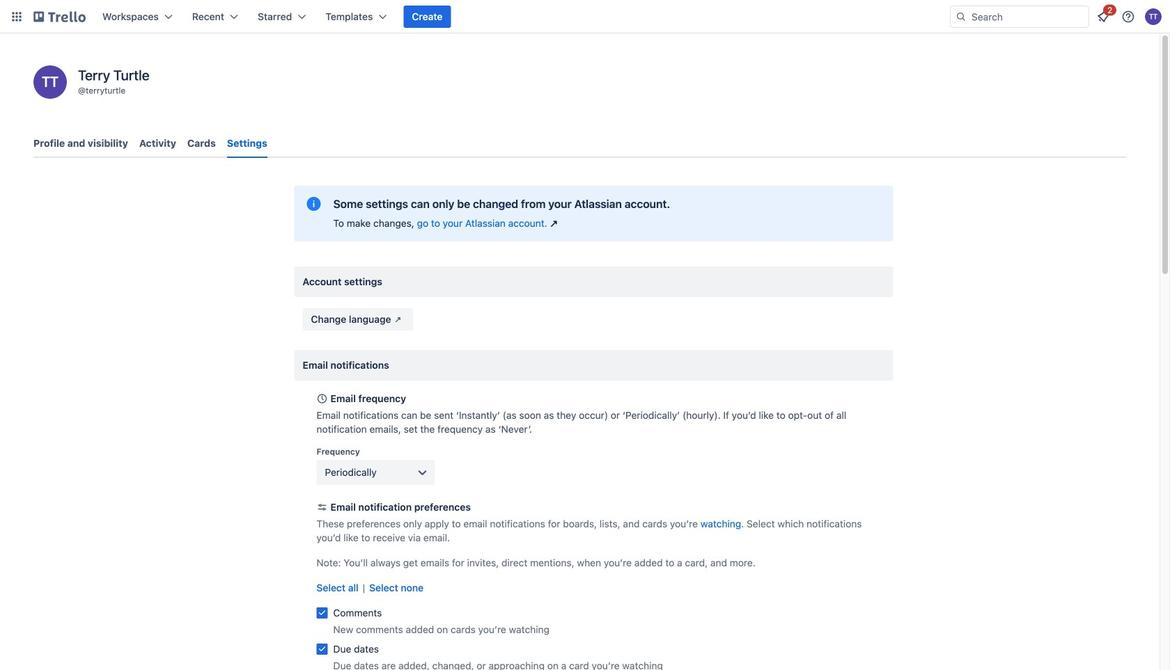 Task type: vqa. For each thing, say whether or not it's contained in the screenshot.
2 Notifications image
yes



Task type: locate. For each thing, give the bounding box(es) containing it.
terry turtle (terryturtle) image right open information menu image
[[1145, 8, 1162, 25]]

terry turtle (terryturtle) image down back to home image on the left of the page
[[33, 65, 67, 99]]

0 vertical spatial terry turtle (terryturtle) image
[[1145, 8, 1162, 25]]

open information menu image
[[1122, 10, 1136, 24]]

Search field
[[967, 7, 1089, 26]]

0 horizontal spatial terry turtle (terryturtle) image
[[33, 65, 67, 99]]

2 notifications image
[[1095, 8, 1112, 25]]

1 vertical spatial terry turtle (terryturtle) image
[[33, 65, 67, 99]]

1 horizontal spatial terry turtle (terryturtle) image
[[1145, 8, 1162, 25]]

terry turtle (terryturtle) image
[[1145, 8, 1162, 25], [33, 65, 67, 99]]



Task type: describe. For each thing, give the bounding box(es) containing it.
back to home image
[[33, 6, 86, 28]]

primary element
[[0, 0, 1170, 33]]

sm image
[[391, 313, 405, 327]]

search image
[[956, 11, 967, 22]]



